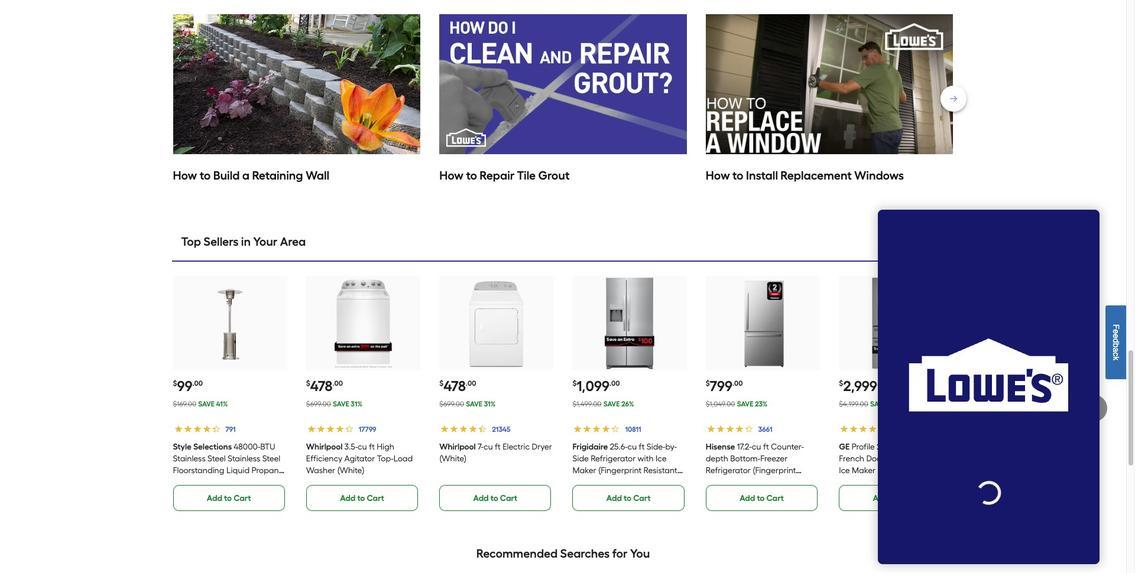 Task type: describe. For each thing, give the bounding box(es) containing it.
27.9-
[[877, 442, 892, 452]]

add for bottom-
[[740, 493, 755, 503]]

to for 48000-btu stainless steel stainless steel floorstanding liquid propane patio heater
[[224, 493, 232, 503]]

add to cart link for side
[[573, 485, 684, 511]]

liquid
[[226, 466, 250, 476]]

counter-
[[771, 442, 804, 452]]

profile 27.9-cu ft smart french door refrigerator with ice maker and door within door (fingerprint-resistant stainless steel) energy star
[[839, 442, 949, 499]]

1,099
[[577, 378, 609, 395]]

star inside 17.2-cu ft counter- depth bottom-freezer refrigerator (fingerprint resistant stainless steel) energy star
[[738, 489, 757, 499]]

cu for 3.5-
[[358, 442, 367, 452]]

$1,499.00
[[573, 401, 602, 409]]

ft for high
[[369, 442, 375, 452]]

.00 for 7-
[[466, 380, 476, 388]]

in
[[241, 235, 251, 249]]

style
[[173, 442, 191, 452]]

$ 799 .00
[[706, 378, 743, 395]]

26%
[[621, 401, 634, 409]]

dryer
[[532, 442, 552, 452]]

23%
[[755, 401, 768, 409]]

replacement
[[781, 169, 852, 183]]

478 for 7-cu ft electric dryer (white)
[[443, 378, 466, 395]]

add to cart for steel
[[207, 493, 251, 503]]

17.2-cu ft counter- depth bottom-freezer refrigerator (fingerprint resistant stainless steel) energy star
[[706, 442, 804, 499]]

refrigerator for 2,999
[[886, 454, 931, 464]]

c
[[1111, 352, 1121, 356]]

7-
[[478, 442, 484, 452]]

d
[[1111, 338, 1121, 343]]

french
[[839, 454, 864, 464]]

3.5-
[[344, 442, 358, 452]]

$ 1,099 .00
[[573, 378, 620, 395]]

grout
[[538, 169, 570, 183]]

your
[[253, 235, 277, 249]]

7-cu ft electric dryer (white)
[[439, 442, 552, 464]]

resistant inside the 25.6-cu ft side-by- side refrigerator with ice maker (fingerprint resistant stainless steel) energy star
[[644, 466, 677, 476]]

1 478 list item from the left
[[306, 276, 420, 511]]

maker inside the 25.6-cu ft side-by- side refrigerator with ice maker (fingerprint resistant stainless steel) energy star
[[573, 466, 596, 476]]

maker inside profile 27.9-cu ft smart french door refrigerator with ice maker and door within door (fingerprint-resistant stainless steel) energy star
[[852, 466, 876, 476]]

a inside f e e d b a c k button
[[1111, 348, 1121, 352]]

recommended searches for you heading
[[172, 542, 954, 565]]

ft inside profile 27.9-cu ft smart french door refrigerator with ice maker and door within door (fingerprint-resistant stainless steel) energy star
[[904, 442, 910, 452]]

frigidaire
[[573, 442, 608, 452]]

add for agitator
[[340, 493, 356, 503]]

whirlpool for (white)
[[439, 442, 476, 452]]

load
[[394, 454, 413, 464]]

with inside the 25.6-cu ft side-by- side refrigerator with ice maker (fingerprint resistant stainless steel) energy star
[[638, 454, 654, 464]]

$ for 25.6-cu ft side-by- side refrigerator with ice maker (fingerprint resistant stainless steel) energy star
[[573, 380, 577, 388]]

799
[[710, 378, 732, 395]]

cu for 7-
[[484, 442, 493, 452]]

install
[[746, 169, 778, 183]]

how to repair tile grout
[[439, 169, 570, 183]]

top sellers in your area heading
[[172, 230, 954, 262]]

scroll to top element
[[1080, 395, 1107, 422]]

$ for 48000-btu stainless steel stainless steel floorstanding liquid propane patio heater
[[173, 380, 177, 388]]

how for how to build a retaining wall
[[173, 169, 197, 183]]

hisense
[[706, 442, 735, 452]]

steel) inside the 25.6-cu ft side-by- side refrigerator with ice maker (fingerprint resistant stainless steel) energy star
[[607, 477, 628, 487]]

1 steel from the left
[[208, 454, 226, 464]]

save for 17.2-
[[737, 401, 753, 409]]

energy inside profile 27.9-cu ft smart french door refrigerator with ice maker and door within door (fingerprint-resistant stainless steel) energy star
[[896, 489, 927, 499]]

$699.00 for 7-cu ft electric dryer (white)
[[439, 401, 464, 409]]

add to cart for side
[[606, 493, 651, 503]]

add to cart link for agitator
[[306, 485, 418, 511]]

resistant
[[905, 477, 937, 487]]

energy inside 17.2-cu ft counter- depth bottom-freezer refrigerator (fingerprint resistant stainless steel) energy star
[[706, 489, 736, 499]]

add to cart for agitator
[[340, 493, 384, 503]]

99 list item
[[173, 276, 287, 511]]

0 vertical spatial door
[[866, 454, 884, 464]]

energy inside the 25.6-cu ft side-by- side refrigerator with ice maker (fingerprint resistant stainless steel) energy star
[[630, 477, 660, 487]]

side-
[[647, 442, 665, 452]]

refrigerator for 799
[[706, 466, 751, 476]]

to for 7-cu ft electric dryer (white)
[[491, 493, 498, 503]]

steel) inside profile 27.9-cu ft smart french door refrigerator with ice maker and door within door (fingerprint-resistant stainless steel) energy star
[[874, 489, 894, 499]]

2,999 list item
[[839, 276, 953, 511]]

41%
[[216, 401, 228, 409]]

recommended
[[476, 547, 558, 561]]

how for how to install replacement windows
[[706, 169, 730, 183]]

propane
[[252, 466, 284, 476]]

.00 for 25.6-
[[609, 380, 620, 388]]

$1,049.00
[[706, 401, 735, 409]]

whirlpool for agitator
[[306, 442, 343, 452]]

refrigerator inside the 25.6-cu ft side-by- side refrigerator with ice maker (fingerprint resistant stainless steel) energy star
[[591, 454, 636, 464]]

b
[[1111, 343, 1121, 348]]

add to cart for bottom-
[[740, 493, 784, 503]]

$ 2,999 .00
[[839, 378, 888, 395]]

add to cart link for (white)
[[439, 485, 551, 511]]

star inside profile 27.9-cu ft smart french door refrigerator with ice maker and door within door (fingerprint-resistant stainless steel) energy star
[[929, 489, 948, 499]]

for
[[612, 547, 627, 561]]

add for french
[[873, 493, 888, 503]]

cart for profile 27.9-cu ft smart french door refrigerator with ice maker and door within door (fingerprint-resistant stainless steel) energy star
[[900, 493, 917, 503]]

sellers
[[204, 235, 238, 249]]

steel) inside 17.2-cu ft counter- depth bottom-freezer refrigerator (fingerprint resistant stainless steel) energy star
[[776, 477, 797, 487]]

(fingerprint inside 17.2-cu ft counter- depth bottom-freezer refrigerator (fingerprint resistant stainless steel) energy star
[[753, 466, 796, 476]]

electric
[[503, 442, 530, 452]]

you
[[630, 547, 650, 561]]

save for 48000-
[[198, 401, 215, 409]]

add to cart for french
[[873, 493, 917, 503]]

style selections
[[173, 442, 232, 452]]

$ for profile 27.9-cu ft smart french door refrigerator with ice maker and door within door (fingerprint-resistant stainless steel) energy star
[[839, 380, 843, 388]]

top-
[[377, 454, 394, 464]]

save for 3.5-
[[333, 401, 349, 409]]

efficiency
[[306, 454, 342, 464]]

smart
[[912, 442, 935, 452]]

31% for 3.5-
[[351, 401, 362, 409]]

agitator
[[344, 454, 375, 464]]

f e e d b a c k
[[1111, 324, 1121, 360]]

how to build a retaining wall
[[173, 169, 329, 183]]

add to cart link for french
[[839, 485, 951, 511]]

to for 25.6-cu ft side-by- side refrigerator with ice maker (fingerprint resistant stainless steel) energy star
[[624, 493, 631, 503]]

depth
[[706, 454, 728, 464]]

wall
[[306, 169, 329, 183]]

save for 7-
[[466, 401, 482, 409]]

$1,499.00 save 26%
[[573, 401, 634, 409]]

to left install
[[732, 169, 743, 183]]

top
[[181, 235, 201, 249]]

3.5-cu ft high efficiency agitator top-load washer (white)
[[306, 442, 413, 476]]

17.2-
[[737, 442, 752, 452]]

$ 478 .00 for 3.5-cu ft high efficiency agitator top-load washer (white)
[[306, 378, 343, 395]]

$699.00 save 31% for 3.5-
[[306, 401, 362, 409]]

how to install replacement windows link
[[706, 14, 953, 185]]

$4,199.00 save 28%
[[839, 401, 901, 409]]

.00 for profile
[[877, 380, 888, 388]]

25.6-
[[610, 442, 628, 452]]

star inside the 25.6-cu ft side-by- side refrigerator with ice maker (fingerprint resistant stainless steel) energy star
[[662, 477, 681, 487]]

99
[[177, 378, 192, 395]]

(fingerprint-
[[859, 477, 905, 487]]



Task type: vqa. For each thing, say whether or not it's contained in the screenshot.
$ 799 .00
yes



Task type: locate. For each thing, give the bounding box(es) containing it.
cu inside the 25.6-cu ft side-by- side refrigerator with ice maker (fingerprint resistant stainless steel) energy star
[[628, 442, 637, 452]]

0 vertical spatial ice
[[656, 454, 667, 464]]

(white) inside 7-cu ft electric dryer (white)
[[439, 454, 467, 464]]

chevron up image
[[1088, 403, 1100, 414]]

stainless inside the 25.6-cu ft side-by- side refrigerator with ice maker (fingerprint resistant stainless steel) energy star
[[573, 477, 605, 487]]

add to cart link down freezer
[[706, 485, 818, 511]]

.00
[[192, 380, 203, 388], [333, 380, 343, 388], [466, 380, 476, 388], [609, 380, 620, 388], [732, 380, 743, 388], [877, 380, 888, 388]]

(fingerprint inside the 25.6-cu ft side-by- side refrigerator with ice maker (fingerprint resistant stainless steel) energy star
[[598, 466, 642, 476]]

1 478 from the left
[[310, 378, 333, 395]]

with inside profile 27.9-cu ft smart french door refrigerator with ice maker and door within door (fingerprint-resistant stainless steel) energy star
[[933, 454, 949, 464]]

add to cart link
[[173, 485, 285, 511], [306, 485, 418, 511], [439, 485, 551, 511], [573, 485, 684, 511], [706, 485, 818, 511], [839, 485, 951, 511]]

2 (fingerprint from the left
[[753, 466, 796, 476]]

floorstanding
[[173, 466, 224, 476]]

high
[[377, 442, 394, 452]]

star down bottom-
[[738, 489, 757, 499]]

cu inside 17.2-cu ft counter- depth bottom-freezer refrigerator (fingerprint resistant stainless steel) energy star
[[752, 442, 761, 452]]

searches
[[560, 547, 610, 561]]

washer
[[306, 466, 335, 476]]

3 cart from the left
[[500, 493, 517, 503]]

add to cart link down 25.6-
[[573, 485, 684, 511]]

steel down selections in the bottom of the page
[[208, 454, 226, 464]]

whirlpool 7-cu ft electric dryer (white) image
[[451, 278, 542, 369]]

add down 7-cu ft electric dryer (white)
[[473, 493, 489, 503]]

.00 inside $ 99 .00
[[192, 380, 203, 388]]

add down heater
[[207, 493, 222, 503]]

to inside 99 list item
[[224, 493, 232, 503]]

ft right the 7-
[[495, 442, 501, 452]]

2 horizontal spatial star
[[929, 489, 948, 499]]

steel down btu at the bottom left of the page
[[262, 454, 280, 464]]

retaining
[[252, 169, 303, 183]]

48000-
[[234, 442, 260, 452]]

1 vertical spatial resistant
[[706, 477, 740, 487]]

cart down top-
[[367, 493, 384, 503]]

1 horizontal spatial a
[[1111, 348, 1121, 352]]

add down bottom-
[[740, 493, 755, 503]]

2 horizontal spatial steel)
[[874, 489, 894, 499]]

1 whirlpool from the left
[[306, 442, 343, 452]]

frigidaire 25.6-cu ft side-by-side refrigerator with ice maker (fingerprint resistant stainless steel) energy star image
[[584, 278, 675, 369]]

to for 17.2-cu ft counter- depth bottom-freezer refrigerator (fingerprint resistant stainless steel) energy star
[[757, 493, 765, 503]]

4 .00 from the left
[[609, 380, 620, 388]]

cart down the "liquid"
[[234, 493, 251, 503]]

1 add from the left
[[207, 493, 222, 503]]

save inside 99 list item
[[198, 401, 215, 409]]

how left repair on the left top of page
[[439, 169, 463, 183]]

stainless inside 17.2-cu ft counter- depth bottom-freezer refrigerator (fingerprint resistant stainless steel) energy star
[[742, 477, 774, 487]]

cu up agitator
[[358, 442, 367, 452]]

stainless down (fingerprint-
[[839, 489, 872, 499]]

1 31% from the left
[[351, 401, 362, 409]]

repair
[[480, 169, 514, 183]]

6 add to cart link from the left
[[839, 485, 951, 511]]

1 horizontal spatial (fingerprint
[[753, 466, 796, 476]]

to down 7-cu ft electric dryer (white)
[[491, 493, 498, 503]]

add down the 25.6-cu ft side-by- side refrigerator with ice maker (fingerprint resistant stainless steel) energy star
[[606, 493, 622, 503]]

door right and
[[895, 466, 913, 476]]

3 save from the left
[[466, 401, 482, 409]]

refrigerator
[[591, 454, 636, 464], [886, 454, 931, 464], [706, 466, 751, 476]]

ft for side-
[[639, 442, 645, 452]]

1 horizontal spatial how
[[439, 169, 463, 183]]

5 add to cart from the left
[[740, 493, 784, 503]]

door down "27.9-"
[[866, 454, 884, 464]]

to down (fingerprint-
[[890, 493, 898, 503]]

save
[[198, 401, 215, 409], [333, 401, 349, 409], [466, 401, 482, 409], [603, 401, 620, 409], [737, 401, 753, 409], [870, 401, 887, 409]]

$169.00
[[173, 401, 196, 409]]

door down french on the right of page
[[839, 477, 857, 487]]

save left 26%
[[603, 401, 620, 409]]

5 add from the left
[[740, 493, 755, 503]]

to left build
[[200, 169, 211, 183]]

add to cart down (fingerprint-
[[873, 493, 917, 503]]

cart down 7-cu ft electric dryer (white)
[[500, 493, 517, 503]]

$ inside '$ 799 .00'
[[706, 380, 710, 388]]

(white)
[[439, 454, 467, 464], [337, 466, 365, 476]]

add to cart
[[207, 493, 251, 503], [340, 493, 384, 503], [473, 493, 517, 503], [606, 493, 651, 503], [740, 493, 784, 503], [873, 493, 917, 503]]

2 vertical spatial door
[[839, 477, 857, 487]]

cart inside 99 list item
[[234, 493, 251, 503]]

to inside "link"
[[200, 169, 211, 183]]

energy down depth
[[706, 489, 736, 499]]

(fingerprint down freezer
[[753, 466, 796, 476]]

add to cart down 7-cu ft electric dryer (white)
[[473, 493, 517, 503]]

5 cu from the left
[[892, 442, 902, 452]]

save left 28%
[[870, 401, 887, 409]]

maker down french on the right of page
[[852, 466, 876, 476]]

add inside 99 list item
[[207, 493, 222, 503]]

.00 for 3.5-
[[333, 380, 343, 388]]

0 horizontal spatial with
[[638, 454, 654, 464]]

1 save from the left
[[198, 401, 215, 409]]

4 add to cart from the left
[[606, 493, 651, 503]]

to for 3.5-cu ft high efficiency agitator top-load washer (white)
[[357, 493, 365, 503]]

save for profile
[[870, 401, 887, 409]]

to down agitator
[[357, 493, 365, 503]]

2 478 from the left
[[443, 378, 466, 395]]

6 add to cart from the left
[[873, 493, 917, 503]]

$ for 3.5-cu ft high efficiency agitator top-load washer (white)
[[306, 380, 310, 388]]

1 e from the top
[[1111, 329, 1121, 334]]

ft for counter-
[[763, 442, 769, 452]]

style selections 48000-btu stainless steel stainless steel floorstanding liquid propane patio heater image
[[184, 278, 276, 369]]

cart
[[234, 493, 251, 503], [367, 493, 384, 503], [500, 493, 517, 503], [633, 493, 651, 503], [766, 493, 784, 503], [900, 493, 917, 503]]

add down (fingerprint-
[[873, 493, 888, 503]]

to
[[200, 169, 211, 183], [466, 169, 477, 183], [732, 169, 743, 183], [224, 493, 232, 503], [357, 493, 365, 503], [491, 493, 498, 503], [624, 493, 631, 503], [757, 493, 765, 503], [890, 493, 898, 503]]

add to cart inside 799 list item
[[740, 493, 784, 503]]

ft
[[369, 442, 375, 452], [495, 442, 501, 452], [639, 442, 645, 452], [763, 442, 769, 452], [904, 442, 910, 452]]

0 horizontal spatial ice
[[656, 454, 667, 464]]

1 add to cart from the left
[[207, 493, 251, 503]]

top sellers in your area
[[181, 235, 306, 249]]

a
[[242, 169, 250, 183], [1111, 348, 1121, 352]]

save left 41%
[[198, 401, 215, 409]]

$ for 7-cu ft electric dryer (white)
[[439, 380, 443, 388]]

resistant down side-
[[644, 466, 677, 476]]

add to cart down agitator
[[340, 493, 384, 503]]

2 save from the left
[[333, 401, 349, 409]]

add to cart link down 7-cu ft electric dryer (white)
[[439, 485, 551, 511]]

to down freezer
[[757, 493, 765, 503]]

2 with from the left
[[933, 454, 949, 464]]

add to cart for (white)
[[473, 493, 517, 503]]

profile
[[852, 442, 875, 452]]

$
[[173, 380, 177, 388], [306, 380, 310, 388], [439, 380, 443, 388], [573, 380, 577, 388], [706, 380, 710, 388], [839, 380, 843, 388]]

f
[[1111, 324, 1121, 329]]

ice down french on the right of page
[[839, 466, 850, 476]]

1 horizontal spatial 478 list item
[[439, 276, 554, 511]]

0 horizontal spatial 31%
[[351, 401, 362, 409]]

$ inside $ 1,099 .00
[[573, 380, 577, 388]]

cu left electric
[[484, 442, 493, 452]]

ft inside 3.5-cu ft high efficiency agitator top-load washer (white)
[[369, 442, 375, 452]]

steel) down 25.6-
[[607, 477, 628, 487]]

2 cu from the left
[[484, 442, 493, 452]]

4 add from the left
[[606, 493, 622, 503]]

25.6-cu ft side-by- side refrigerator with ice maker (fingerprint resistant stainless steel) energy star
[[573, 442, 681, 487]]

2 .00 from the left
[[333, 380, 343, 388]]

$ 99 .00
[[173, 378, 203, 395]]

with down side-
[[638, 454, 654, 464]]

6 save from the left
[[870, 401, 887, 409]]

stainless
[[173, 454, 206, 464], [228, 454, 260, 464], [573, 477, 605, 487], [742, 477, 774, 487], [839, 489, 872, 499]]

add to cart inside 1,099 list item
[[606, 493, 651, 503]]

31% up '3.5-'
[[351, 401, 362, 409]]

stainless down bottom-
[[742, 477, 774, 487]]

0 horizontal spatial resistant
[[644, 466, 677, 476]]

1 horizontal spatial refrigerator
[[706, 466, 751, 476]]

cart inside 1,099 list item
[[633, 493, 651, 503]]

to inside 799 list item
[[757, 493, 765, 503]]

1 horizontal spatial resistant
[[706, 477, 740, 487]]

.00 for 17.2-
[[732, 380, 743, 388]]

1 horizontal spatial (white)
[[439, 454, 467, 464]]

799 list item
[[706, 276, 820, 511]]

cu up bottom-
[[752, 442, 761, 452]]

1 with from the left
[[638, 454, 654, 464]]

how left build
[[173, 169, 197, 183]]

star down by-
[[662, 477, 681, 487]]

save inside 1,099 list item
[[603, 401, 620, 409]]

to inside 1,099 list item
[[624, 493, 631, 503]]

energy down side-
[[630, 477, 660, 487]]

$699.00 save 31%
[[306, 401, 362, 409], [439, 401, 496, 409]]

3 add to cart link from the left
[[439, 485, 551, 511]]

3 how from the left
[[706, 169, 730, 183]]

add to cart link inside 99 list item
[[173, 485, 285, 511]]

4 cart from the left
[[633, 493, 651, 503]]

$169.00 save 41%
[[173, 401, 228, 409]]

2 add to cart link from the left
[[306, 485, 418, 511]]

add to cart down freezer
[[740, 493, 784, 503]]

side
[[573, 454, 589, 464]]

2 $699.00 from the left
[[439, 401, 464, 409]]

add inside 1,099 list item
[[606, 493, 622, 503]]

0 vertical spatial resistant
[[644, 466, 677, 476]]

windows
[[854, 169, 904, 183]]

(fingerprint
[[598, 466, 642, 476], [753, 466, 796, 476]]

steel) down (fingerprint-
[[874, 489, 894, 499]]

to down the 25.6-cu ft side-by- side refrigerator with ice maker (fingerprint resistant stainless steel) energy star
[[624, 493, 631, 503]]

2 $ from the left
[[306, 380, 310, 388]]

steel
[[208, 454, 226, 464], [262, 454, 280, 464]]

selections
[[193, 442, 232, 452]]

2 cart from the left
[[367, 493, 384, 503]]

within
[[915, 466, 937, 476]]

refrigerator down depth
[[706, 466, 751, 476]]

1 horizontal spatial steel
[[262, 454, 280, 464]]

1 horizontal spatial $ 478 .00
[[439, 378, 476, 395]]

6 .00 from the left
[[877, 380, 888, 388]]

add inside 2,999 list item
[[873, 493, 888, 503]]

.00 for 48000-
[[192, 380, 203, 388]]

0 horizontal spatial steel
[[208, 454, 226, 464]]

how to install replacement windows
[[706, 169, 904, 183]]

$ for 17.2-cu ft counter- depth bottom-freezer refrigerator (fingerprint resistant stainless steel) energy star
[[706, 380, 710, 388]]

add to cart link inside 799 list item
[[706, 485, 818, 511]]

save up '3.5-'
[[333, 401, 349, 409]]

add to cart link for bottom-
[[706, 485, 818, 511]]

$4,199.00
[[839, 401, 868, 409]]

area
[[280, 235, 306, 249]]

1 $ from the left
[[173, 380, 177, 388]]

cu inside 3.5-cu ft high efficiency agitator top-load washer (white)
[[358, 442, 367, 452]]

31% up 7-cu ft electric dryer (white)
[[484, 401, 496, 409]]

28%
[[888, 401, 901, 409]]

cu left smart
[[892, 442, 902, 452]]

1 (fingerprint from the left
[[598, 466, 642, 476]]

3 ft from the left
[[639, 442, 645, 452]]

2 whirlpool from the left
[[439, 442, 476, 452]]

2 horizontal spatial how
[[706, 169, 730, 183]]

.00 inside '$ 799 .00'
[[732, 380, 743, 388]]

ge
[[839, 442, 850, 452]]

add to cart link down agitator
[[306, 485, 418, 511]]

how left install
[[706, 169, 730, 183]]

save inside 2,999 list item
[[870, 401, 887, 409]]

a up k
[[1111, 348, 1121, 352]]

478 list item
[[306, 276, 420, 511], [439, 276, 554, 511]]

5 ft from the left
[[904, 442, 910, 452]]

2 e from the top
[[1111, 334, 1121, 338]]

patio
[[173, 477, 192, 487]]

.00 inside $ 2,999 .00
[[877, 380, 888, 388]]

to left repair on the left top of page
[[466, 169, 477, 183]]

recommended searches for you
[[476, 547, 650, 561]]

ice down side-
[[656, 454, 667, 464]]

1 .00 from the left
[[192, 380, 203, 388]]

e up b
[[1111, 334, 1121, 338]]

3 add to cart from the left
[[473, 493, 517, 503]]

refrigerator down smart
[[886, 454, 931, 464]]

with
[[638, 454, 654, 464], [933, 454, 949, 464]]

build
[[213, 169, 240, 183]]

ft left side-
[[639, 442, 645, 452]]

1 horizontal spatial $699.00
[[439, 401, 464, 409]]

1 horizontal spatial whirlpool
[[439, 442, 476, 452]]

2,999
[[843, 378, 877, 395]]

and
[[878, 466, 893, 476]]

resistant inside 17.2-cu ft counter- depth bottom-freezer refrigerator (fingerprint resistant stainless steel) energy star
[[706, 477, 740, 487]]

add to cart inside 2,999 list item
[[873, 493, 917, 503]]

1 how from the left
[[173, 169, 197, 183]]

1,099 list item
[[573, 276, 687, 511]]

resistant
[[644, 466, 677, 476], [706, 477, 740, 487]]

with up within
[[933, 454, 949, 464]]

ft inside 17.2-cu ft counter- depth bottom-freezer refrigerator (fingerprint resistant stainless steel) energy star
[[763, 442, 769, 452]]

0 vertical spatial (white)
[[439, 454, 467, 464]]

4 ft from the left
[[763, 442, 769, 452]]

1 cu from the left
[[358, 442, 367, 452]]

$699.00 for 3.5-cu ft high efficiency agitator top-load washer (white)
[[306, 401, 331, 409]]

31%
[[351, 401, 362, 409], [484, 401, 496, 409]]

1 horizontal spatial 478
[[443, 378, 466, 395]]

1 cart from the left
[[234, 493, 251, 503]]

0 horizontal spatial door
[[839, 477, 857, 487]]

cart down the 25.6-cu ft side-by- side refrigerator with ice maker (fingerprint resistant stainless steel) energy star
[[633, 493, 651, 503]]

1 $699.00 save 31% from the left
[[306, 401, 362, 409]]

steel) down freezer
[[776, 477, 797, 487]]

ft up freezer
[[763, 442, 769, 452]]

ft inside the 25.6-cu ft side-by- side refrigerator with ice maker (fingerprint resistant stainless steel) energy star
[[639, 442, 645, 452]]

btu
[[260, 442, 275, 452]]

6 cart from the left
[[900, 493, 917, 503]]

(white) down agitator
[[337, 466, 365, 476]]

k
[[1111, 356, 1121, 360]]

(fingerprint down 25.6-
[[598, 466, 642, 476]]

cu left side-
[[628, 442, 637, 452]]

tile
[[517, 169, 536, 183]]

cart inside 799 list item
[[766, 493, 784, 503]]

save up the 7-
[[466, 401, 482, 409]]

ft left smart
[[904, 442, 910, 452]]

0 horizontal spatial 478 list item
[[306, 276, 420, 511]]

6 $ from the left
[[839, 380, 843, 388]]

0 horizontal spatial $699.00
[[306, 401, 331, 409]]

.00 inside $ 1,099 .00
[[609, 380, 620, 388]]

1 horizontal spatial with
[[933, 454, 949, 464]]

2 add from the left
[[340, 493, 356, 503]]

add to cart link inside 1,099 list item
[[573, 485, 684, 511]]

1 horizontal spatial maker
[[852, 466, 876, 476]]

478 for 3.5-cu ft high efficiency agitator top-load washer (white)
[[310, 378, 333, 395]]

star down resistant
[[929, 489, 948, 499]]

1 horizontal spatial ice
[[839, 466, 850, 476]]

ft inside 7-cu ft electric dryer (white)
[[495, 442, 501, 452]]

1 horizontal spatial steel)
[[776, 477, 797, 487]]

2 horizontal spatial door
[[895, 466, 913, 476]]

how to build a retaining wall link
[[173, 14, 420, 185]]

cart for 48000-btu stainless steel stainless steel floorstanding liquid propane patio heater
[[234, 493, 251, 503]]

6 add from the left
[[873, 493, 888, 503]]

add to cart down heater
[[207, 493, 251, 503]]

refrigerator inside 17.2-cu ft counter- depth bottom-freezer refrigerator (fingerprint resistant stainless steel) energy star
[[706, 466, 751, 476]]

cart down freezer
[[766, 493, 784, 503]]

heater
[[194, 477, 220, 487]]

how for how to repair tile grout
[[439, 169, 463, 183]]

1 vertical spatial a
[[1111, 348, 1121, 352]]

ice inside profile 27.9-cu ft smart french door refrigerator with ice maker and door within door (fingerprint-resistant stainless steel) energy star
[[839, 466, 850, 476]]

5 cart from the left
[[766, 493, 784, 503]]

add for side
[[606, 493, 622, 503]]

2 $699.00 save 31% from the left
[[439, 401, 496, 409]]

1 vertical spatial ice
[[839, 466, 850, 476]]

$1,049.00 save 23%
[[706, 401, 768, 409]]

2 $ 478 .00 from the left
[[439, 378, 476, 395]]

5 save from the left
[[737, 401, 753, 409]]

by-
[[665, 442, 677, 452]]

cu inside profile 27.9-cu ft smart french door refrigerator with ice maker and door within door (fingerprint-resistant stainless steel) energy star
[[892, 442, 902, 452]]

0 horizontal spatial (fingerprint
[[598, 466, 642, 476]]

(white) inside 3.5-cu ft high efficiency agitator top-load washer (white)
[[337, 466, 365, 476]]

add to cart link for steel
[[173, 485, 285, 511]]

$699.00 save 31% for 7-
[[439, 401, 496, 409]]

add inside 799 list item
[[740, 493, 755, 503]]

$ 478 .00 for 7-cu ft electric dryer (white)
[[439, 378, 476, 395]]

0 horizontal spatial steel)
[[607, 477, 628, 487]]

$ 478 .00
[[306, 378, 343, 395], [439, 378, 476, 395]]

1 $699.00 from the left
[[306, 401, 331, 409]]

$ inside $ 2,999 .00
[[839, 380, 843, 388]]

cu
[[358, 442, 367, 452], [484, 442, 493, 452], [628, 442, 637, 452], [752, 442, 761, 452], [892, 442, 902, 452]]

stainless inside profile 27.9-cu ft smart french door refrigerator with ice maker and door within door (fingerprint-resistant stainless steel) energy star
[[839, 489, 872, 499]]

refrigerator inside profile 27.9-cu ft smart french door refrigerator with ice maker and door within door (fingerprint-resistant stainless steel) energy star
[[886, 454, 931, 464]]

ge profile 27.9-cu ft smart french door refrigerator with ice maker and door within door (fingerprint-resistant stainless steel) energy star image
[[850, 278, 942, 369]]

how inside "link"
[[173, 169, 197, 183]]

48000-btu stainless steel stainless steel floorstanding liquid propane patio heater
[[173, 442, 284, 487]]

$699.00 save 31% up '3.5-'
[[306, 401, 362, 409]]

1 ft from the left
[[369, 442, 375, 452]]

add to cart link inside 2,999 list item
[[839, 485, 951, 511]]

1 maker from the left
[[573, 466, 596, 476]]

3 add from the left
[[473, 493, 489, 503]]

cart for 3.5-cu ft high efficiency agitator top-load washer (white)
[[367, 493, 384, 503]]

cart for 25.6-cu ft side-by- side refrigerator with ice maker (fingerprint resistant stainless steel) energy star
[[633, 493, 651, 503]]

save for 25.6-
[[603, 401, 620, 409]]

4 add to cart link from the left
[[573, 485, 684, 511]]

2 horizontal spatial energy
[[896, 489, 927, 499]]

stainless down side at the bottom
[[573, 477, 605, 487]]

ice inside the 25.6-cu ft side-by- side refrigerator with ice maker (fingerprint resistant stainless steel) energy star
[[656, 454, 667, 464]]

energy
[[630, 477, 660, 487], [706, 489, 736, 499], [896, 489, 927, 499]]

1 horizontal spatial $699.00 save 31%
[[439, 401, 496, 409]]

ft for electric
[[495, 442, 501, 452]]

whirlpool left the 7-
[[439, 442, 476, 452]]

0 horizontal spatial 478
[[310, 378, 333, 395]]

3 .00 from the left
[[466, 380, 476, 388]]

cart down resistant
[[900, 493, 917, 503]]

stainless down style
[[173, 454, 206, 464]]

add down 3.5-cu ft high efficiency agitator top-load washer (white)
[[340, 493, 356, 503]]

(white) right load
[[439, 454, 467, 464]]

add to cart link down the "liquid"
[[173, 485, 285, 511]]

0 horizontal spatial refrigerator
[[591, 454, 636, 464]]

0 horizontal spatial whirlpool
[[306, 442, 343, 452]]

f e e d b a c k button
[[1106, 305, 1126, 379]]

add to cart link down and
[[839, 485, 951, 511]]

a right build
[[242, 169, 250, 183]]

whirlpool 3.5-cu ft high efficiency agitator top-load washer (white) image
[[318, 278, 409, 369]]

cart inside 2,999 list item
[[900, 493, 917, 503]]

hisense 17.2-cu ft counter-depth bottom-freezer refrigerator (fingerprint resistant stainless steel) energy star image
[[717, 278, 809, 369]]

4 save from the left
[[603, 401, 620, 409]]

0 horizontal spatial $699.00 save 31%
[[306, 401, 362, 409]]

2 steel from the left
[[262, 454, 280, 464]]

add to cart down the 25.6-cu ft side-by- side refrigerator with ice maker (fingerprint resistant stainless steel) energy star
[[606, 493, 651, 503]]

0 horizontal spatial a
[[242, 169, 250, 183]]

5 $ from the left
[[706, 380, 710, 388]]

1 vertical spatial door
[[895, 466, 913, 476]]

add
[[207, 493, 222, 503], [340, 493, 356, 503], [473, 493, 489, 503], [606, 493, 622, 503], [740, 493, 755, 503], [873, 493, 888, 503]]

4 cu from the left
[[752, 442, 761, 452]]

0 horizontal spatial star
[[662, 477, 681, 487]]

2 how from the left
[[439, 169, 463, 183]]

save left 23%
[[737, 401, 753, 409]]

add for (white)
[[473, 493, 489, 503]]

2 31% from the left
[[484, 401, 496, 409]]

add to cart inside 99 list item
[[207, 493, 251, 503]]

save inside 799 list item
[[737, 401, 753, 409]]

refrigerator down 25.6-
[[591, 454, 636, 464]]

cart for 7-cu ft electric dryer (white)
[[500, 493, 517, 503]]

1 horizontal spatial door
[[866, 454, 884, 464]]

2 add to cart from the left
[[340, 493, 384, 503]]

2 maker from the left
[[852, 466, 876, 476]]

0 horizontal spatial maker
[[573, 466, 596, 476]]

1 $ 478 .00 from the left
[[306, 378, 343, 395]]

cu for 25.6-
[[628, 442, 637, 452]]

add for steel
[[207, 493, 222, 503]]

maker down side at the bottom
[[573, 466, 596, 476]]

1 vertical spatial (white)
[[337, 466, 365, 476]]

5 add to cart link from the left
[[706, 485, 818, 511]]

to down the "liquid"
[[224, 493, 232, 503]]

stainless down 48000-
[[228, 454, 260, 464]]

0 horizontal spatial how
[[173, 169, 197, 183]]

31% for 7-
[[484, 401, 496, 409]]

door
[[866, 454, 884, 464], [895, 466, 913, 476], [839, 477, 857, 487]]

1 horizontal spatial 31%
[[484, 401, 496, 409]]

3 $ from the left
[[439, 380, 443, 388]]

0 vertical spatial a
[[242, 169, 250, 183]]

cu inside 7-cu ft electric dryer (white)
[[484, 442, 493, 452]]

1 horizontal spatial star
[[738, 489, 757, 499]]

3 cu from the left
[[628, 442, 637, 452]]

5 .00 from the left
[[732, 380, 743, 388]]

4 $ from the left
[[573, 380, 577, 388]]

freezer
[[760, 454, 788, 464]]

$ inside $ 99 .00
[[173, 380, 177, 388]]

0 horizontal spatial $ 478 .00
[[306, 378, 343, 395]]

cart for 17.2-cu ft counter- depth bottom-freezer refrigerator (fingerprint resistant stainless steel) energy star
[[766, 493, 784, 503]]

maker
[[573, 466, 596, 476], [852, 466, 876, 476]]

2 478 list item from the left
[[439, 276, 554, 511]]

whirlpool up efficiency
[[306, 442, 343, 452]]

2 horizontal spatial refrigerator
[[886, 454, 931, 464]]

1 add to cart link from the left
[[173, 485, 285, 511]]

energy down resistant
[[896, 489, 927, 499]]

to for profile 27.9-cu ft smart french door refrigerator with ice maker and door within door (fingerprint-resistant stainless steel) energy star
[[890, 493, 898, 503]]

$699.00 save 31% up the 7-
[[439, 401, 496, 409]]

cu for 17.2-
[[752, 442, 761, 452]]

how to repair tile grout link
[[439, 14, 687, 185]]

0 horizontal spatial energy
[[630, 477, 660, 487]]

resistant down depth
[[706, 477, 740, 487]]

ft left high
[[369, 442, 375, 452]]

2 ft from the left
[[495, 442, 501, 452]]

e up d
[[1111, 329, 1121, 334]]

a inside how to build a retaining wall "link"
[[242, 169, 250, 183]]

1 horizontal spatial energy
[[706, 489, 736, 499]]

to inside 2,999 list item
[[890, 493, 898, 503]]

bottom-
[[730, 454, 760, 464]]

0 horizontal spatial (white)
[[337, 466, 365, 476]]



